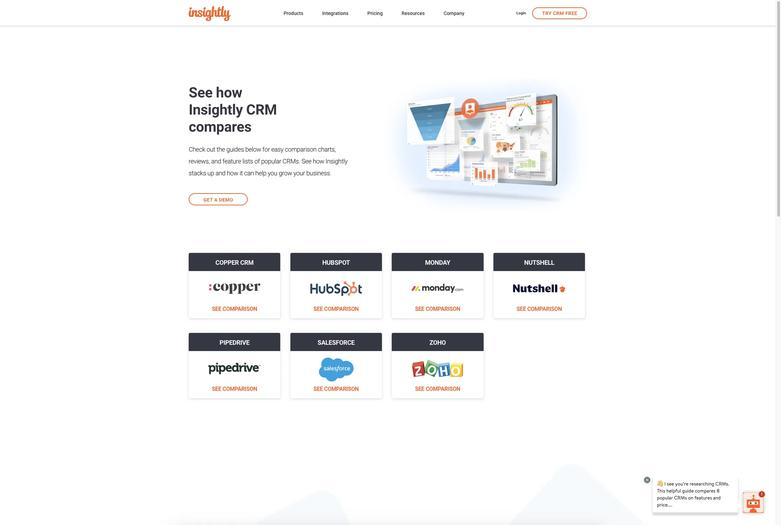 Task type: describe. For each thing, give the bounding box(es) containing it.
insightly inside see how insightly crm compares
[[189, 101, 243, 118]]

see how insightly crm compares
[[189, 84, 277, 135]]

pricing link
[[367, 9, 383, 19]]

see comparison for salesforce
[[314, 386, 359, 392]]

products link
[[284, 9, 303, 19]]

pricing
[[367, 10, 383, 16]]

the
[[217, 146, 225, 153]]

see comparison link for zoho
[[415, 386, 460, 392]]

it
[[240, 169, 243, 177]]

a
[[214, 197, 218, 203]]

try
[[542, 10, 552, 16]]

help
[[255, 169, 266, 177]]

see for nutshell
[[517, 306, 526, 312]]

see comparison link for pipedrive
[[212, 386, 257, 392]]

grow
[[279, 169, 292, 177]]

check
[[189, 146, 205, 153]]

insightly inside "check out the guides below for easy comparison charts, reviews, and feature lists of popular crms. see how insightly stacks up and how it can help you grow your business."
[[326, 158, 348, 165]]

get a demo
[[203, 197, 233, 203]]

your
[[294, 169, 305, 177]]

login link
[[517, 10, 526, 16]]

see comparison link for copper crm
[[212, 306, 257, 312]]

see comparison for monday
[[415, 306, 460, 312]]

see for monday
[[415, 306, 425, 312]]

comparison for hubspot
[[324, 306, 359, 312]]

login
[[517, 11, 526, 15]]

demo
[[219, 197, 233, 203]]

popular
[[261, 158, 281, 165]]

monday
[[425, 259, 450, 266]]

try crm free
[[542, 10, 577, 16]]

zoho
[[430, 339, 446, 346]]

see for pipedrive
[[212, 386, 221, 392]]

resources link
[[402, 9, 425, 19]]

comparison for salesforce
[[324, 386, 359, 392]]

copper
[[216, 259, 239, 266]]

company link
[[444, 9, 464, 19]]

up
[[208, 169, 214, 177]]

try crm free button
[[533, 7, 587, 19]]

crm for copper crm
[[240, 259, 254, 266]]

see comparison for nutshell
[[517, 306, 562, 312]]

comparison for copper crm
[[223, 306, 257, 312]]

try crm free link
[[533, 7, 587, 19]]

see for zoho
[[415, 386, 425, 392]]

see comparison for zoho
[[415, 386, 460, 392]]

feature
[[223, 158, 241, 165]]

pipedrive
[[220, 339, 250, 346]]

0 vertical spatial and
[[211, 158, 221, 165]]

comparison for pipedrive
[[223, 386, 257, 392]]

see comparison link for hubspot
[[314, 306, 359, 312]]

crms.
[[283, 158, 300, 165]]

charts,
[[318, 146, 336, 153]]

see comparison link for nutshell
[[517, 306, 562, 312]]

can
[[244, 169, 254, 177]]

for
[[263, 146, 270, 153]]



Task type: vqa. For each thing, say whether or not it's contained in the screenshot.
the left Insightly
yes



Task type: locate. For each thing, give the bounding box(es) containing it.
business.
[[306, 169, 331, 177]]

of
[[255, 158, 260, 165]]

comparison for zoho
[[426, 386, 460, 392]]

1 horizontal spatial see
[[302, 158, 312, 165]]

see
[[212, 306, 221, 312], [314, 306, 323, 312], [415, 306, 425, 312], [517, 306, 526, 312], [212, 386, 221, 392], [314, 386, 323, 392], [415, 386, 425, 392]]

and
[[211, 158, 221, 165], [216, 169, 226, 177]]

see comparison for hubspot
[[314, 306, 359, 312]]

crm inside see how insightly crm compares
[[246, 101, 277, 118]]

comparison for monday
[[426, 306, 460, 312]]

insightly down charts,
[[326, 158, 348, 165]]

comparison for nutshell
[[527, 306, 562, 312]]

company
[[444, 10, 464, 16]]

see comparison for copper crm
[[212, 306, 257, 312]]

copper crm
[[216, 259, 254, 266]]

insightly up compares
[[189, 101, 243, 118]]

integrations link
[[322, 9, 349, 19]]

see for salesforce
[[314, 386, 323, 392]]

0 horizontal spatial insightly
[[189, 101, 243, 118]]

below
[[245, 146, 261, 153]]

integrations
[[322, 10, 349, 16]]

and down the
[[211, 158, 221, 165]]

how inside see how insightly crm compares
[[216, 84, 242, 101]]

0 horizontal spatial see
[[189, 84, 213, 101]]

0 vertical spatial insightly
[[189, 101, 243, 118]]

see inside see how insightly crm compares
[[189, 84, 213, 101]]

products
[[284, 10, 303, 16]]

easy
[[271, 146, 284, 153]]

comparison
[[223, 306, 257, 312], [324, 306, 359, 312], [426, 306, 460, 312], [527, 306, 562, 312], [223, 386, 257, 392], [324, 386, 359, 392], [426, 386, 460, 392]]

insightly
[[189, 101, 243, 118], [326, 158, 348, 165]]

1 vertical spatial insightly
[[326, 158, 348, 165]]

get a demo link
[[189, 193, 248, 205]]

nutshell
[[524, 259, 554, 266]]

guides
[[226, 146, 244, 153]]

stacks
[[189, 169, 206, 177]]

crm inside try crm free button
[[553, 10, 564, 16]]

check out the guides below for easy comparison charts, reviews, and feature lists of popular crms. see how insightly stacks up and how it can help you grow your business.
[[189, 146, 348, 177]]

hubspot
[[322, 259, 350, 266]]

2 vertical spatial crm
[[240, 259, 254, 266]]

1 vertical spatial crm
[[246, 101, 277, 118]]

1 horizontal spatial insightly
[[326, 158, 348, 165]]

compares
[[189, 118, 252, 135]]

see comparison
[[212, 306, 257, 312], [314, 306, 359, 312], [415, 306, 460, 312], [517, 306, 562, 312], [212, 386, 257, 392], [314, 386, 359, 392], [415, 386, 460, 392]]

see comparison for pipedrive
[[212, 386, 257, 392]]

crm for try crm free
[[553, 10, 564, 16]]

comparison
[[285, 146, 317, 153]]

see comparison link
[[212, 306, 257, 312], [314, 306, 359, 312], [415, 306, 460, 312], [517, 306, 562, 312], [212, 386, 257, 392], [314, 386, 359, 392], [415, 386, 460, 392]]

lists
[[243, 158, 253, 165]]

see comparison link for monday
[[415, 306, 460, 312]]

salesforce
[[318, 339, 355, 346]]

and right up
[[216, 169, 226, 177]]

crm
[[553, 10, 564, 16], [246, 101, 277, 118], [240, 259, 254, 266]]

0 vertical spatial how
[[216, 84, 242, 101]]

see
[[189, 84, 213, 101], [302, 158, 312, 165]]

resources
[[402, 10, 425, 16]]

out
[[207, 146, 215, 153]]

see for copper crm
[[212, 306, 221, 312]]

you
[[268, 169, 277, 177]]

reviews,
[[189, 158, 210, 165]]

free
[[566, 10, 577, 16]]

insightly logo image
[[189, 6, 231, 21]]

1 vertical spatial how
[[313, 158, 324, 165]]

0 vertical spatial crm
[[553, 10, 564, 16]]

see for hubspot
[[314, 306, 323, 312]]

how
[[216, 84, 242, 101], [313, 158, 324, 165], [227, 169, 238, 177]]

2 vertical spatial how
[[227, 169, 238, 177]]

1 vertical spatial and
[[216, 169, 226, 177]]

see inside "check out the guides below for easy comparison charts, reviews, and feature lists of popular crms. see how insightly stacks up and how it can help you grow your business."
[[302, 158, 312, 165]]

see comparison link for salesforce
[[314, 386, 359, 392]]

insightly logo link
[[189, 6, 272, 21]]

get
[[203, 197, 213, 203]]

0 vertical spatial see
[[189, 84, 213, 101]]

1 vertical spatial see
[[302, 158, 312, 165]]



